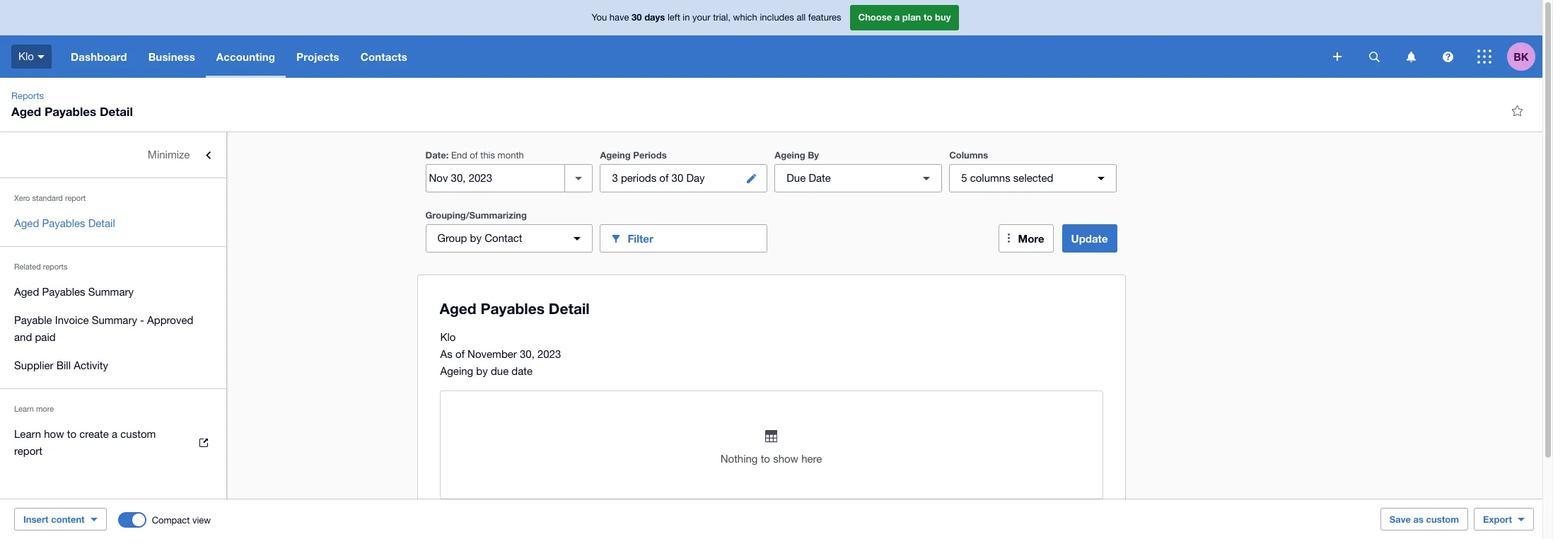 Task type: vqa. For each thing, say whether or not it's contained in the screenshot.
the 'tricks'
no



Task type: describe. For each thing, give the bounding box(es) containing it.
in
[[683, 12, 690, 23]]

0 horizontal spatial date
[[426, 149, 446, 161]]

have
[[610, 12, 629, 23]]

1 horizontal spatial report
[[65, 194, 86, 202]]

create
[[79, 428, 109, 440]]

due date button
[[775, 164, 943, 192]]

you have 30 days left in your trial, which includes all features
[[592, 11, 842, 23]]

as
[[441, 348, 453, 360]]

paid
[[35, 331, 56, 343]]

supplier bill activity
[[14, 359, 108, 372]]

klo as of november 30, 2023 ageing by due date
[[441, 331, 561, 377]]

more
[[36, 405, 54, 413]]

5 columns selected
[[962, 172, 1054, 184]]

features
[[809, 12, 842, 23]]

date inside popup button
[[809, 172, 831, 184]]

save as custom
[[1390, 514, 1460, 525]]

standard
[[32, 194, 63, 202]]

projects button
[[286, 35, 350, 78]]

minimize button
[[0, 141, 226, 169]]

periods
[[634, 149, 667, 161]]

due date
[[787, 172, 831, 184]]

custom inside button
[[1427, 514, 1460, 525]]

2023
[[538, 348, 561, 360]]

related reports
[[14, 263, 68, 271]]

columns
[[971, 172, 1011, 184]]

by inside klo as of november 30, 2023 ageing by due date
[[476, 365, 488, 377]]

ageing inside klo as of november 30, 2023 ageing by due date
[[441, 365, 474, 377]]

contact
[[485, 232, 523, 244]]

learn how to create a custom report link
[[0, 420, 226, 466]]

learn for learn more
[[14, 405, 34, 413]]

list of convenience dates image
[[565, 164, 593, 192]]

group by contact button
[[426, 224, 593, 253]]

business button
[[138, 35, 206, 78]]

projects
[[297, 50, 339, 63]]

bill
[[56, 359, 71, 372]]

compact
[[152, 515, 190, 525]]

reports aged payables detail
[[11, 91, 133, 119]]

related
[[14, 263, 41, 271]]

columns
[[950, 149, 989, 161]]

aged payables summary link
[[0, 278, 226, 306]]

selected
[[1014, 172, 1054, 184]]

30 inside "banner"
[[632, 11, 642, 23]]

payable invoice summary - approved and paid link
[[0, 306, 226, 352]]

summary for invoice
[[92, 314, 137, 326]]

learn how to create a custom report
[[14, 428, 156, 457]]

as
[[1414, 514, 1424, 525]]

30,
[[520, 348, 535, 360]]

trial,
[[713, 12, 731, 23]]

aged payables detail
[[14, 217, 115, 229]]

navigation containing dashboard
[[60, 35, 1324, 78]]

of for 3 periods of 30 day
[[660, 172, 669, 184]]

view
[[192, 515, 211, 525]]

aged for aged payables summary
[[14, 286, 39, 298]]

reports link
[[6, 89, 50, 103]]

3 periods of 30 day
[[612, 172, 705, 184]]

filter
[[628, 232, 654, 244]]

Select end date field
[[426, 165, 565, 192]]

of inside date : end of this month
[[470, 150, 478, 161]]

aged for aged payables detail
[[14, 217, 39, 229]]

insert
[[23, 514, 49, 525]]

2 vertical spatial to
[[761, 453, 771, 465]]

payable invoice summary - approved and paid
[[14, 314, 193, 343]]

save
[[1390, 514, 1412, 525]]

dashboard
[[71, 50, 127, 63]]

1 vertical spatial detail
[[88, 217, 115, 229]]

export
[[1484, 514, 1513, 525]]

Report title field
[[436, 293, 1097, 326]]

contacts
[[361, 50, 408, 63]]

minimize
[[148, 149, 190, 161]]

:
[[446, 149, 449, 161]]

by
[[808, 149, 820, 161]]

grouping/summarizing
[[426, 209, 527, 221]]

payables for summary
[[42, 286, 85, 298]]

day
[[687, 172, 705, 184]]

choose
[[859, 11, 892, 23]]

days
[[645, 11, 665, 23]]

month
[[498, 150, 524, 161]]

and
[[14, 331, 32, 343]]

ageing for ageing periods
[[600, 149, 631, 161]]

insert content button
[[14, 508, 107, 531]]

-
[[140, 314, 144, 326]]

date
[[512, 365, 533, 377]]

due
[[787, 172, 806, 184]]

ageing for ageing by
[[775, 149, 806, 161]]

filter button
[[600, 224, 768, 253]]

accounting
[[216, 50, 275, 63]]

end
[[451, 150, 468, 161]]

all
[[797, 12, 806, 23]]

update
[[1072, 232, 1109, 245]]



Task type: locate. For each thing, give the bounding box(es) containing it.
0 horizontal spatial ageing
[[441, 365, 474, 377]]

of
[[470, 150, 478, 161], [660, 172, 669, 184], [456, 348, 465, 360]]

learn
[[14, 405, 34, 413], [14, 428, 41, 440]]

aged inside "reports aged payables detail"
[[11, 104, 41, 119]]

2 horizontal spatial ageing
[[775, 149, 806, 161]]

2 horizontal spatial of
[[660, 172, 669, 184]]

1 vertical spatial custom
[[1427, 514, 1460, 525]]

group by contact
[[438, 232, 523, 244]]

a right create
[[112, 428, 118, 440]]

report down the learn more
[[14, 445, 42, 457]]

by inside popup button
[[470, 232, 482, 244]]

0 vertical spatial date
[[426, 149, 446, 161]]

svg image
[[1370, 51, 1380, 62], [1407, 51, 1416, 62]]

payables inside "reports aged payables detail"
[[45, 104, 96, 119]]

1 learn from the top
[[14, 405, 34, 413]]

2 vertical spatial payables
[[42, 286, 85, 298]]

activity
[[74, 359, 108, 372]]

aged down xero
[[14, 217, 39, 229]]

30 right "have" on the top
[[632, 11, 642, 23]]

0 horizontal spatial to
[[67, 428, 76, 440]]

1 vertical spatial a
[[112, 428, 118, 440]]

klo
[[18, 50, 34, 62], [441, 331, 456, 343]]

november
[[468, 348, 517, 360]]

of left this
[[470, 150, 478, 161]]

svg image inside klo popup button
[[37, 55, 45, 59]]

2 svg image from the left
[[1407, 51, 1416, 62]]

1 horizontal spatial svg image
[[1407, 51, 1416, 62]]

payables down "reports" on the left
[[42, 286, 85, 298]]

report
[[65, 194, 86, 202], [14, 445, 42, 457]]

a
[[895, 11, 900, 23], [112, 428, 118, 440]]

30 left the day
[[672, 172, 684, 184]]

5
[[962, 172, 968, 184]]

1 horizontal spatial to
[[761, 453, 771, 465]]

3 periods of 30 day button
[[600, 164, 768, 192]]

compact view
[[152, 515, 211, 525]]

learn inside learn how to create a custom report
[[14, 428, 41, 440]]

1 vertical spatial by
[[476, 365, 488, 377]]

30 inside button
[[672, 172, 684, 184]]

contacts button
[[350, 35, 418, 78]]

aged
[[11, 104, 41, 119], [14, 217, 39, 229], [14, 286, 39, 298]]

to right how at left
[[67, 428, 76, 440]]

date left end in the left of the page
[[426, 149, 446, 161]]

content
[[51, 514, 85, 525]]

custom right as
[[1427, 514, 1460, 525]]

summary inside "aged payables summary" link
[[88, 286, 134, 298]]

of right periods
[[660, 172, 669, 184]]

0 horizontal spatial klo
[[18, 50, 34, 62]]

xero standard report
[[14, 194, 86, 202]]

reports
[[11, 91, 44, 101]]

learn down the learn more
[[14, 428, 41, 440]]

payable
[[14, 314, 52, 326]]

ageing down as
[[441, 365, 474, 377]]

payables inside aged payables detail link
[[42, 217, 85, 229]]

0 vertical spatial by
[[470, 232, 482, 244]]

banner
[[0, 0, 1543, 78]]

payables for detail
[[42, 217, 85, 229]]

0 vertical spatial aged
[[11, 104, 41, 119]]

2 horizontal spatial to
[[924, 11, 933, 23]]

accounting button
[[206, 35, 286, 78]]

periods
[[621, 172, 657, 184]]

approved
[[147, 314, 193, 326]]

due
[[491, 365, 509, 377]]

0 horizontal spatial 30
[[632, 11, 642, 23]]

plan
[[903, 11, 922, 23]]

1 vertical spatial summary
[[92, 314, 137, 326]]

1 vertical spatial report
[[14, 445, 42, 457]]

you
[[592, 12, 607, 23]]

report up aged payables detail
[[65, 194, 86, 202]]

export button
[[1475, 508, 1535, 531]]

supplier bill activity link
[[0, 352, 226, 380]]

by down grouping/summarizing
[[470, 232, 482, 244]]

detail inside "reports aged payables detail"
[[100, 104, 133, 119]]

left
[[668, 12, 681, 23]]

0 vertical spatial to
[[924, 11, 933, 23]]

aged down reports "link"
[[11, 104, 41, 119]]

1 horizontal spatial 30
[[672, 172, 684, 184]]

by left the due
[[476, 365, 488, 377]]

summary left -
[[92, 314, 137, 326]]

date : end of this month
[[426, 149, 524, 161]]

to left buy
[[924, 11, 933, 23]]

update button
[[1063, 224, 1118, 253]]

show
[[774, 453, 799, 465]]

klo button
[[0, 35, 60, 78]]

banner containing bk
[[0, 0, 1543, 78]]

payables
[[45, 104, 96, 119], [42, 217, 85, 229], [42, 286, 85, 298]]

of right as
[[456, 348, 465, 360]]

this
[[481, 150, 495, 161]]

date
[[426, 149, 446, 161], [809, 172, 831, 184]]

1 vertical spatial payables
[[42, 217, 85, 229]]

to inside learn how to create a custom report
[[67, 428, 76, 440]]

1 vertical spatial learn
[[14, 428, 41, 440]]

0 horizontal spatial svg image
[[1370, 51, 1380, 62]]

klo for klo as of november 30, 2023 ageing by due date
[[441, 331, 456, 343]]

payables down reports "link"
[[45, 104, 96, 119]]

payables down xero standard report
[[42, 217, 85, 229]]

1 horizontal spatial ageing
[[600, 149, 631, 161]]

aged payables detail link
[[0, 209, 226, 238]]

ageing left by
[[775, 149, 806, 161]]

1 horizontal spatial custom
[[1427, 514, 1460, 525]]

more button
[[999, 224, 1054, 253]]

a inside "banner"
[[895, 11, 900, 23]]

ageing periods
[[600, 149, 667, 161]]

date right "due"
[[809, 172, 831, 184]]

nothing to show here
[[721, 453, 823, 465]]

summary inside payable invoice summary - approved and paid
[[92, 314, 137, 326]]

3
[[612, 172, 618, 184]]

0 vertical spatial klo
[[18, 50, 34, 62]]

klo inside klo as of november 30, 2023 ageing by due date
[[441, 331, 456, 343]]

klo for klo
[[18, 50, 34, 62]]

more
[[1019, 232, 1045, 245]]

ageing by
[[775, 149, 820, 161]]

0 vertical spatial report
[[65, 194, 86, 202]]

supplier
[[14, 359, 53, 372]]

0 horizontal spatial a
[[112, 428, 118, 440]]

0 horizontal spatial of
[[456, 348, 465, 360]]

1 vertical spatial aged
[[14, 217, 39, 229]]

summary for payables
[[88, 286, 134, 298]]

ageing up 3
[[600, 149, 631, 161]]

bk
[[1515, 50, 1530, 63]]

klo up as
[[441, 331, 456, 343]]

which
[[734, 12, 758, 23]]

1 vertical spatial date
[[809, 172, 831, 184]]

0 horizontal spatial report
[[14, 445, 42, 457]]

0 vertical spatial learn
[[14, 405, 34, 413]]

bk button
[[1508, 35, 1543, 78]]

1 vertical spatial 30
[[672, 172, 684, 184]]

of for klo as of november 30, 2023 ageing by due date
[[456, 348, 465, 360]]

1 vertical spatial klo
[[441, 331, 456, 343]]

how
[[44, 428, 64, 440]]

learn left more
[[14, 405, 34, 413]]

your
[[693, 12, 711, 23]]

30
[[632, 11, 642, 23], [672, 172, 684, 184]]

0 vertical spatial summary
[[88, 286, 134, 298]]

1 horizontal spatial klo
[[441, 331, 456, 343]]

to left show
[[761, 453, 771, 465]]

0 vertical spatial a
[[895, 11, 900, 23]]

1 horizontal spatial a
[[895, 11, 900, 23]]

buy
[[936, 11, 951, 23]]

business
[[148, 50, 195, 63]]

of inside klo as of november 30, 2023 ageing by due date
[[456, 348, 465, 360]]

custom right create
[[120, 428, 156, 440]]

learn more
[[14, 405, 54, 413]]

summary
[[88, 286, 134, 298], [92, 314, 137, 326]]

navigation
[[60, 35, 1324, 78]]

reports
[[43, 263, 68, 271]]

choose a plan to buy
[[859, 11, 951, 23]]

klo inside popup button
[[18, 50, 34, 62]]

a left plan
[[895, 11, 900, 23]]

0 horizontal spatial custom
[[120, 428, 156, 440]]

includes
[[760, 12, 795, 23]]

detail
[[100, 104, 133, 119], [88, 217, 115, 229]]

to
[[924, 11, 933, 23], [67, 428, 76, 440], [761, 453, 771, 465]]

1 svg image from the left
[[1370, 51, 1380, 62]]

0 vertical spatial 30
[[632, 11, 642, 23]]

group
[[438, 232, 467, 244]]

insert content
[[23, 514, 85, 525]]

report inside learn how to create a custom report
[[14, 445, 42, 457]]

xero
[[14, 194, 30, 202]]

2 vertical spatial of
[[456, 348, 465, 360]]

0 vertical spatial detail
[[100, 104, 133, 119]]

a inside learn how to create a custom report
[[112, 428, 118, 440]]

0 vertical spatial payables
[[45, 104, 96, 119]]

summary up payable invoice summary - approved and paid link
[[88, 286, 134, 298]]

custom inside learn how to create a custom report
[[120, 428, 156, 440]]

2 learn from the top
[[14, 428, 41, 440]]

1 horizontal spatial of
[[470, 150, 478, 161]]

klo up reports
[[18, 50, 34, 62]]

1 horizontal spatial date
[[809, 172, 831, 184]]

0 vertical spatial of
[[470, 150, 478, 161]]

of inside button
[[660, 172, 669, 184]]

svg image
[[1478, 50, 1492, 64], [1443, 51, 1454, 62], [1334, 52, 1342, 61], [37, 55, 45, 59]]

0 vertical spatial custom
[[120, 428, 156, 440]]

1 vertical spatial of
[[660, 172, 669, 184]]

learn for learn how to create a custom report
[[14, 428, 41, 440]]

aged down related on the left
[[14, 286, 39, 298]]

add to favourites image
[[1504, 96, 1532, 125]]

invoice
[[55, 314, 89, 326]]

payables inside "aged payables summary" link
[[42, 286, 85, 298]]

aged payables summary
[[14, 286, 134, 298]]

2 vertical spatial aged
[[14, 286, 39, 298]]

1 vertical spatial to
[[67, 428, 76, 440]]



